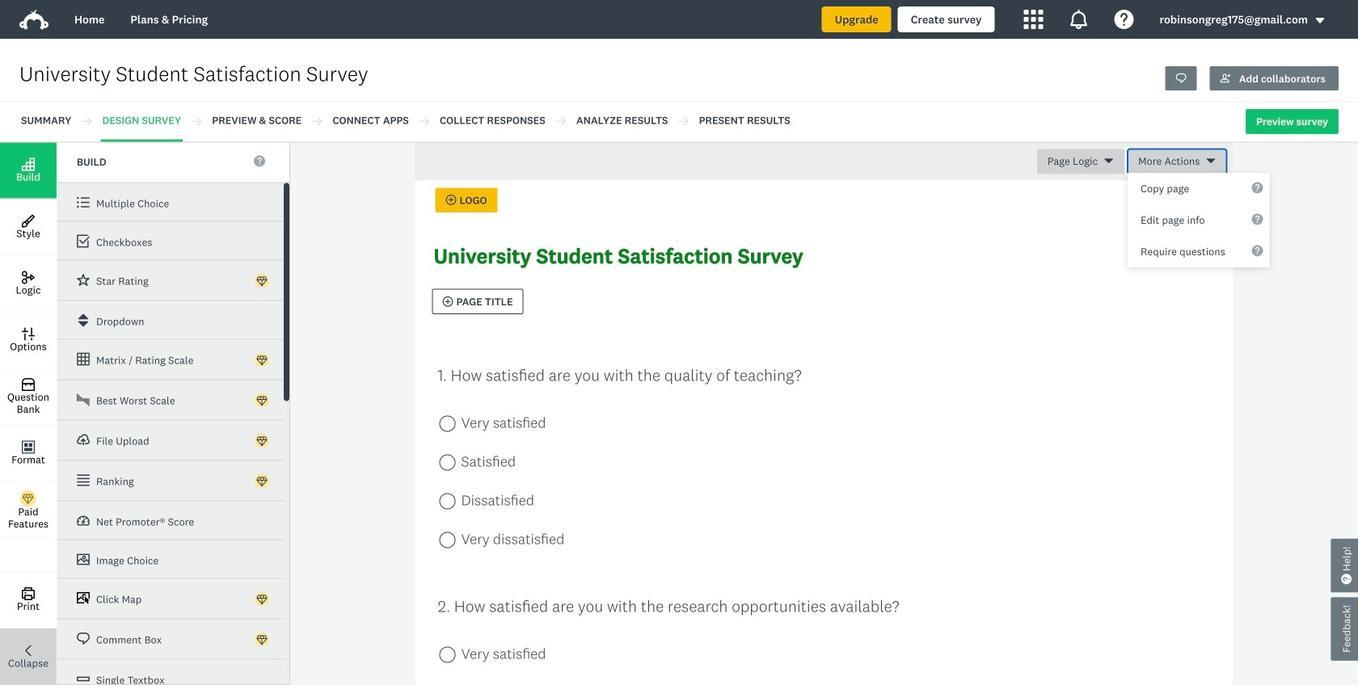 Task type: locate. For each thing, give the bounding box(es) containing it.
products icon image
[[1024, 10, 1044, 29], [1070, 10, 1089, 29]]

help icon image
[[1115, 10, 1134, 29]]

0 horizontal spatial products icon image
[[1024, 10, 1044, 29]]

1 products icon image from the left
[[1024, 10, 1044, 29]]

1 horizontal spatial products icon image
[[1070, 10, 1089, 29]]



Task type: describe. For each thing, give the bounding box(es) containing it.
surveymonkey logo image
[[19, 10, 49, 30]]

dropdown arrow image
[[1315, 15, 1326, 26]]

2 products icon image from the left
[[1070, 10, 1089, 29]]



Task type: vqa. For each thing, say whether or not it's contained in the screenshot.
radio
no



